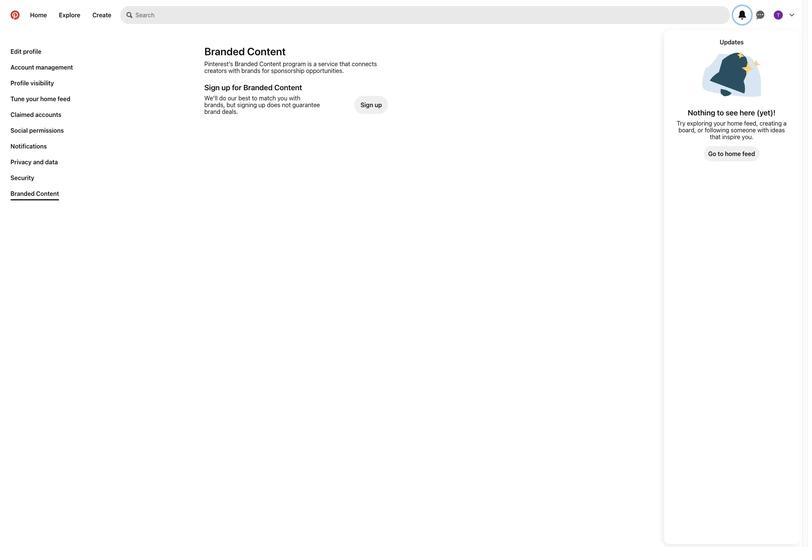 Task type: describe. For each thing, give the bounding box(es) containing it.
inspire
[[723, 134, 741, 140]]

security
[[11, 175, 34, 182]]

branded up sign up for branded content
[[235, 61, 258, 67]]

program
[[283, 61, 306, 67]]

nothing
[[689, 108, 716, 117]]

here
[[740, 108, 756, 117]]

privacy
[[11, 159, 32, 166]]

with inside we'll do our best to match you with brands, but signing up does not guarantee brand deals.
[[289, 95, 301, 102]]

you.
[[743, 134, 754, 140]]

content up you
[[275, 83, 302, 92]]

go
[[709, 151, 717, 157]]

explore link
[[53, 6, 86, 24]]

or
[[698, 127, 704, 134]]

branded content pinterest's branded content program is a service that connects creators with brands for sponsorship opportunities.
[[205, 45, 377, 74]]

that inside branded content pinterest's branded content program is a service that connects creators with brands for sponsorship opportunities.
[[340, 61, 351, 67]]

to for go
[[718, 151, 724, 157]]

board,
[[679, 127, 697, 134]]

data
[[45, 159, 58, 166]]

management
[[36, 64, 73, 71]]

our
[[228, 95, 237, 102]]

social permissions
[[11, 127, 64, 134]]

ideas
[[771, 127, 786, 134]]

branded content
[[11, 191, 59, 197]]

a inside branded content pinterest's branded content program is a service that connects creators with brands for sponsorship opportunities.
[[314, 61, 317, 67]]

sign up
[[361, 102, 382, 108]]

try
[[677, 120, 686, 127]]

does
[[267, 102, 281, 108]]

go to home feed button
[[704, 146, 760, 162]]

(yet)!
[[758, 108, 776, 117]]

edit profile link
[[8, 45, 44, 58]]

best
[[239, 95, 251, 102]]

deals.
[[222, 108, 238, 115]]

feed for tune your home feed
[[58, 96, 70, 102]]

guarantee
[[293, 102, 320, 108]]

account management
[[11, 64, 73, 71]]

with inside nothing to see here (yet)! try exploring your home feed, creating a board, or following someone with ideas that inspire you.
[[758, 127, 770, 134]]

creators
[[205, 67, 227, 74]]

up for sign up
[[375, 102, 382, 108]]

brands,
[[205, 102, 225, 108]]

opportunities.
[[306, 67, 344, 74]]

create link
[[86, 6, 118, 24]]

sign up button
[[355, 95, 388, 115]]

claimed
[[11, 111, 34, 118]]

and
[[33, 159, 44, 166]]

creating
[[760, 120, 783, 127]]

profile visibility
[[11, 80, 54, 87]]

feed,
[[745, 120, 759, 127]]

branded content link
[[8, 188, 62, 201]]

tune
[[11, 96, 25, 102]]

account
[[11, 64, 34, 71]]

pinterest's
[[205, 61, 233, 67]]

do
[[219, 95, 226, 102]]

exploring
[[688, 120, 713, 127]]

tune your home feed
[[11, 96, 70, 102]]

tune your home feed link
[[8, 93, 73, 105]]

you
[[278, 95, 288, 102]]

home for to
[[726, 151, 742, 157]]

profile
[[11, 80, 29, 87]]

search icon image
[[127, 12, 133, 18]]

brands
[[242, 67, 261, 74]]

home link
[[24, 6, 53, 24]]

nothing to see here (yet)! try exploring your home feed, creating a board, or following someone with ideas that inspire you.
[[677, 108, 787, 140]]

we'll do our best to match you with brands, but signing up does not guarantee brand deals.
[[205, 95, 320, 115]]

edit
[[11, 48, 22, 55]]

but
[[227, 102, 236, 108]]

profile
[[23, 48, 41, 55]]



Task type: vqa. For each thing, say whether or not it's contained in the screenshot.
Pinterest button
no



Task type: locate. For each thing, give the bounding box(es) containing it.
branded
[[205, 45, 245, 58], [235, 61, 258, 67], [244, 83, 273, 92], [11, 191, 35, 197]]

we'll
[[205, 95, 218, 102]]

0 horizontal spatial for
[[232, 83, 242, 92]]

up inside we'll do our best to match you with brands, but signing up does not guarantee brand deals.
[[259, 102, 266, 108]]

a
[[314, 61, 317, 67], [784, 120, 787, 127]]

to right go
[[718, 151, 724, 157]]

visibility
[[31, 80, 54, 87]]

list
[[8, 45, 76, 203]]

to
[[252, 95, 258, 102], [718, 108, 725, 117], [718, 151, 724, 157]]

someone
[[732, 127, 757, 134]]

to left see at the top of the page
[[718, 108, 725, 117]]

up inside sign up "button"
[[375, 102, 382, 108]]

sign for sign up
[[361, 102, 374, 108]]

0 horizontal spatial sign
[[205, 83, 220, 92]]

for up our
[[232, 83, 242, 92]]

1 horizontal spatial up
[[259, 102, 266, 108]]

not
[[282, 102, 291, 108]]

1 horizontal spatial sign
[[361, 102, 374, 108]]

to inside we'll do our best to match you with brands, but signing up does not guarantee brand deals.
[[252, 95, 258, 102]]

to inside nothing to see here (yet)! try exploring your home feed, creating a board, or following someone with ideas that inspire you.
[[718, 108, 725, 117]]

home down see at the top of the page
[[728, 120, 743, 127]]

service
[[319, 61, 338, 67]]

see
[[726, 108, 739, 117]]

0 vertical spatial to
[[252, 95, 258, 102]]

content
[[247, 45, 286, 58], [260, 61, 281, 67], [275, 83, 302, 92], [36, 191, 59, 197]]

claimed accounts
[[11, 111, 61, 118]]

1 horizontal spatial with
[[289, 95, 301, 102]]

1 vertical spatial with
[[289, 95, 301, 102]]

your down see at the top of the page
[[714, 120, 726, 127]]

go to home feed
[[709, 151, 756, 157]]

branded inside list
[[11, 191, 35, 197]]

match
[[259, 95, 276, 102]]

signing
[[237, 102, 257, 108]]

feed
[[58, 96, 70, 102], [743, 151, 756, 157]]

your inside nothing to see here (yet)! try exploring your home feed, creating a board, or following someone with ideas that inspire you.
[[714, 120, 726, 127]]

2 vertical spatial with
[[758, 127, 770, 134]]

feed for go to home feed
[[743, 151, 756, 157]]

content down security "link" at top left
[[36, 191, 59, 197]]

home for your
[[40, 96, 56, 102]]

0 horizontal spatial with
[[229, 67, 240, 74]]

home down inspire
[[726, 151, 742, 157]]

0 vertical spatial with
[[229, 67, 240, 74]]

notifications
[[11, 143, 47, 150]]

that right service
[[340, 61, 351, 67]]

to for nothing
[[718, 108, 725, 117]]

accounts
[[35, 111, 61, 118]]

claimed accounts link
[[8, 108, 64, 121]]

branded up pinterest's
[[205, 45, 245, 58]]

edit profile
[[11, 48, 41, 55]]

is
[[308, 61, 312, 67]]

1 vertical spatial sign
[[361, 102, 374, 108]]

content up brands
[[247, 45, 286, 58]]

social
[[11, 127, 28, 134]]

0 vertical spatial that
[[340, 61, 351, 67]]

sign for sign up for branded content
[[205, 83, 220, 92]]

1 horizontal spatial feed
[[743, 151, 756, 157]]

2 horizontal spatial up
[[375, 102, 382, 108]]

a right 'creating'
[[784, 120, 787, 127]]

home inside nothing to see here (yet)! try exploring your home feed, creating a board, or following someone with ideas that inspire you.
[[728, 120, 743, 127]]

connects
[[352, 61, 377, 67]]

with inside branded content pinterest's branded content program is a service that connects creators with brands for sponsorship opportunities.
[[229, 67, 240, 74]]

branded down security "link" at top left
[[11, 191, 35, 197]]

0 vertical spatial home
[[40, 96, 56, 102]]

branded up match
[[244, 83, 273, 92]]

content inside list
[[36, 191, 59, 197]]

0 vertical spatial for
[[262, 67, 270, 74]]

1 horizontal spatial a
[[784, 120, 787, 127]]

sign up for branded content
[[205, 83, 302, 92]]

social permissions link
[[8, 124, 67, 137]]

a inside nothing to see here (yet)! try exploring your home feed, creating a board, or following someone with ideas that inspire you.
[[784, 120, 787, 127]]

content left program
[[260, 61, 281, 67]]

0 horizontal spatial your
[[26, 96, 39, 102]]

that
[[340, 61, 351, 67], [711, 134, 721, 140]]

a right is
[[314, 61, 317, 67]]

to inside button
[[718, 151, 724, 157]]

1 vertical spatial your
[[714, 120, 726, 127]]

account management link
[[8, 61, 76, 74]]

1 vertical spatial a
[[784, 120, 787, 127]]

with left ideas
[[758, 127, 770, 134]]

home
[[30, 12, 47, 18]]

sponsorship
[[271, 67, 305, 74]]

home inside button
[[726, 151, 742, 157]]

home
[[40, 96, 56, 102], [728, 120, 743, 127], [726, 151, 742, 157]]

2 vertical spatial home
[[726, 151, 742, 157]]

for
[[262, 67, 270, 74], [232, 83, 242, 92]]

0 vertical spatial your
[[26, 96, 39, 102]]

up for sign up for branded content
[[222, 83, 231, 92]]

your inside tune your home feed link
[[26, 96, 39, 102]]

with left brands
[[229, 67, 240, 74]]

that inside nothing to see here (yet)! try exploring your home feed, creating a board, or following someone with ideas that inspire you.
[[711, 134, 721, 140]]

1 horizontal spatial that
[[711, 134, 721, 140]]

2 vertical spatial to
[[718, 151, 724, 157]]

up
[[222, 83, 231, 92], [259, 102, 266, 108], [375, 102, 382, 108]]

to right best
[[252, 95, 258, 102]]

0 vertical spatial sign
[[205, 83, 220, 92]]

1 vertical spatial that
[[711, 134, 721, 140]]

create
[[92, 12, 112, 18]]

0 horizontal spatial a
[[314, 61, 317, 67]]

0 vertical spatial feed
[[58, 96, 70, 102]]

with
[[229, 67, 240, 74], [289, 95, 301, 102], [758, 127, 770, 134]]

your
[[26, 96, 39, 102], [714, 120, 726, 127]]

0 horizontal spatial that
[[340, 61, 351, 67]]

Search text field
[[136, 6, 731, 24]]

profile visibility link
[[8, 77, 57, 90]]

that left inspire
[[711, 134, 721, 140]]

updates
[[720, 39, 744, 46]]

1 horizontal spatial your
[[714, 120, 726, 127]]

1 vertical spatial to
[[718, 108, 725, 117]]

1 vertical spatial feed
[[743, 151, 756, 157]]

for inside branded content pinterest's branded content program is a service that connects creators with brands for sponsorship opportunities.
[[262, 67, 270, 74]]

your right tune
[[26, 96, 39, 102]]

2 horizontal spatial with
[[758, 127, 770, 134]]

notifications link
[[8, 140, 50, 153]]

0 horizontal spatial up
[[222, 83, 231, 92]]

feed inside button
[[743, 151, 756, 157]]

privacy and data link
[[8, 156, 61, 169]]

with right you
[[289, 95, 301, 102]]

explore
[[59, 12, 80, 18]]

brand
[[205, 108, 221, 115]]

0 horizontal spatial feed
[[58, 96, 70, 102]]

privacy and data
[[11, 159, 58, 166]]

1 vertical spatial home
[[728, 120, 743, 127]]

permissions
[[29, 127, 64, 134]]

following
[[706, 127, 730, 134]]

feed down you.
[[743, 151, 756, 157]]

home inside list
[[40, 96, 56, 102]]

tyler black image
[[775, 11, 784, 20]]

sign inside "button"
[[361, 102, 374, 108]]

home up accounts
[[40, 96, 56, 102]]

0 vertical spatial a
[[314, 61, 317, 67]]

list containing edit profile
[[8, 45, 76, 203]]

1 horizontal spatial for
[[262, 67, 270, 74]]

for right brands
[[262, 67, 270, 74]]

security link
[[8, 172, 37, 185]]

sign
[[205, 83, 220, 92], [361, 102, 374, 108]]

1 vertical spatial for
[[232, 83, 242, 92]]

feed up accounts
[[58, 96, 70, 102]]



